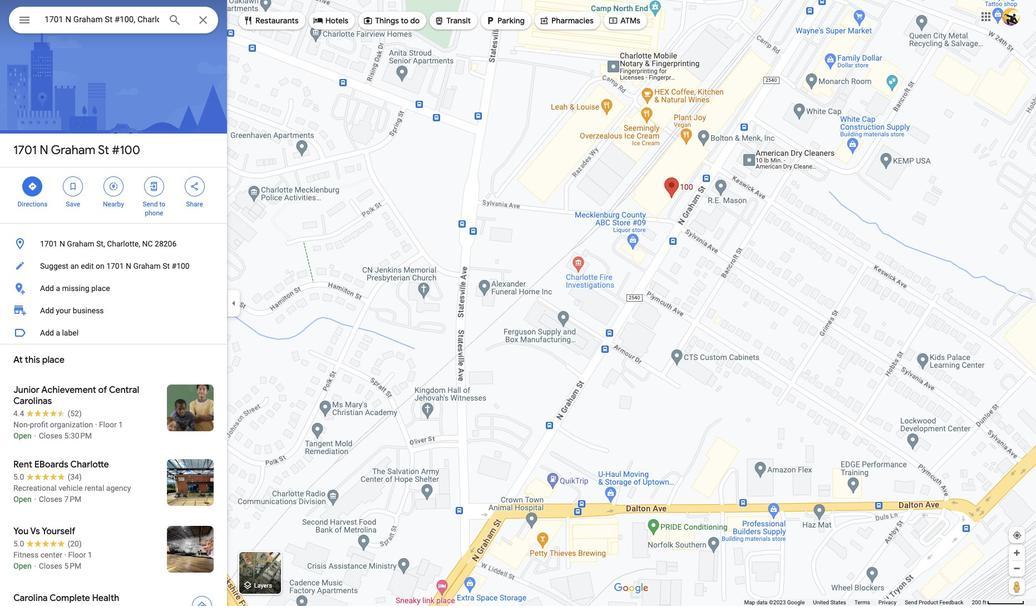 Task type: describe. For each thing, give the bounding box(es) containing it.
central
[[109, 385, 139, 396]]

 transit
[[434, 14, 471, 27]]

2 vertical spatial 1701
[[106, 262, 124, 270]]

show street view coverage image
[[1009, 578, 1025, 595]]

terms
[[855, 599, 870, 606]]

200 ft
[[972, 599, 987, 606]]

fitness center · floor 1 open ⋅ closes 5 pm
[[13, 550, 92, 570]]

4.4 stars 52 reviews image
[[13, 408, 82, 419]]

1 inside fitness center · floor 1 open ⋅ closes 5 pm
[[88, 550, 92, 559]]

graham inside suggest an edit on 1701 n graham st #100 button
[[133, 262, 161, 270]]

non-
[[13, 420, 30, 429]]

phone
[[145, 209, 163, 217]]

an
[[70, 262, 79, 270]]

send to phone
[[143, 200, 165, 217]]

5.0 for you
[[13, 539, 24, 548]]


[[608, 14, 618, 27]]

zoom out image
[[1013, 564, 1021, 573]]


[[109, 180, 119, 193]]

5 pm
[[64, 562, 81, 570]]


[[363, 14, 373, 27]]

do
[[410, 16, 420, 26]]

feedback
[[940, 599, 964, 606]]

 pharmacies
[[539, 14, 594, 27]]

data
[[757, 599, 768, 606]]

add your business
[[40, 306, 104, 315]]

suggest
[[40, 262, 68, 270]]

actions for 1701 n graham st #100 region
[[0, 168, 227, 223]]

label
[[62, 328, 79, 337]]

1701 N Graham St #100, Charlotte, NC 28206 field
[[9, 7, 218, 33]]

privacy
[[879, 599, 897, 606]]

hotels
[[325, 16, 348, 26]]

rent
[[13, 459, 32, 470]]

 things to do
[[363, 14, 420, 27]]

vehicle
[[59, 484, 83, 493]]

google
[[787, 599, 805, 606]]

footer inside google maps element
[[744, 599, 972, 606]]

4.4
[[13, 409, 24, 418]]

 search field
[[9, 7, 218, 36]]

charlotte,
[[107, 239, 140, 248]]


[[149, 180, 159, 193]]

parking
[[498, 16, 525, 26]]

add a missing place button
[[0, 277, 227, 299]]

closes inside fitness center · floor 1 open ⋅ closes 5 pm
[[39, 562, 62, 570]]

graham for st
[[51, 142, 96, 158]]

 parking
[[485, 14, 525, 27]]

united states
[[813, 599, 846, 606]]

things
[[375, 16, 399, 26]]

 atms
[[608, 14, 641, 27]]

suggest an edit on 1701 n graham st #100
[[40, 262, 190, 270]]

layers
[[254, 582, 272, 590]]

1 inside non-profit organization · floor 1 open ⋅ closes 5:30 pm
[[119, 420, 123, 429]]

fitness
[[13, 550, 39, 559]]

of
[[98, 385, 107, 396]]

save
[[66, 200, 80, 208]]

5:30 pm
[[64, 431, 92, 440]]

add a label
[[40, 328, 79, 337]]

atms
[[621, 16, 641, 26]]

complete
[[50, 593, 90, 604]]

zoom in image
[[1013, 549, 1021, 557]]

nc
[[142, 239, 153, 248]]

none field inside 1701 n graham st #100, charlotte, nc 28206 'field'
[[45, 13, 159, 26]]

200
[[972, 599, 981, 606]]

carolinas
[[13, 396, 52, 407]]

vs
[[30, 526, 40, 537]]

map
[[744, 599, 755, 606]]

2 vertical spatial n
[[126, 262, 131, 270]]

add for add a label
[[40, 328, 54, 337]]

recreational
[[13, 484, 57, 493]]

health
[[92, 593, 119, 604]]


[[68, 180, 78, 193]]

a for label
[[56, 328, 60, 337]]

to inside send to phone
[[159, 200, 165, 208]]

closes inside non-profit organization · floor 1 open ⋅ closes 5:30 pm
[[39, 431, 62, 440]]

this
[[25, 355, 40, 366]]

a for missing
[[56, 284, 60, 293]]

privacy button
[[879, 599, 897, 606]]

open inside non-profit organization · floor 1 open ⋅ closes 5:30 pm
[[13, 431, 32, 440]]


[[539, 14, 549, 27]]

graham for st,
[[67, 239, 94, 248]]

collapse side panel image
[[228, 297, 240, 309]]

at this place
[[13, 355, 64, 366]]

ft
[[983, 599, 987, 606]]


[[18, 12, 31, 28]]

your
[[56, 306, 71, 315]]

map data ©2023 google
[[744, 599, 805, 606]]

open inside fitness center · floor 1 open ⋅ closes 5 pm
[[13, 562, 32, 570]]

1 vertical spatial place
[[42, 355, 64, 366]]

junior achievement of central carolinas
[[13, 385, 139, 407]]

1701 n graham st #100
[[13, 142, 140, 158]]

at
[[13, 355, 23, 366]]

directions
[[18, 200, 47, 208]]

 hotels
[[313, 14, 348, 27]]

(20)
[[68, 539, 82, 548]]



Task type: vqa. For each thing, say whether or not it's contained in the screenshot.
NON-
yes



Task type: locate. For each thing, give the bounding box(es) containing it.
to inside  things to do
[[401, 16, 409, 26]]

recreational vehicle rental agency open ⋅ closes 7 pm
[[13, 484, 131, 504]]

floor down (20)
[[68, 550, 86, 559]]

edit
[[81, 262, 94, 270]]

non-profit organization · floor 1 open ⋅ closes 5:30 pm
[[13, 420, 123, 440]]

1 horizontal spatial floor
[[99, 420, 117, 429]]

1 horizontal spatial n
[[60, 239, 65, 248]]

floor down the 'of'
[[99, 420, 117, 429]]

2 ⋅ from the top
[[33, 495, 37, 504]]

open down recreational
[[13, 495, 32, 504]]

pharmacies
[[552, 16, 594, 26]]

1 horizontal spatial 1701
[[40, 239, 58, 248]]

agency
[[106, 484, 131, 493]]

0 horizontal spatial send
[[143, 200, 158, 208]]

1 horizontal spatial to
[[401, 16, 409, 26]]

1701 right on
[[106, 262, 124, 270]]

1 vertical spatial a
[[56, 328, 60, 337]]

floor inside fitness center · floor 1 open ⋅ closes 5 pm
[[68, 550, 86, 559]]

closes inside recreational vehicle rental agency open ⋅ closes 7 pm
[[39, 495, 62, 504]]

⋅ inside recreational vehicle rental agency open ⋅ closes 7 pm
[[33, 495, 37, 504]]

2 vertical spatial closes
[[39, 562, 62, 570]]

1701
[[13, 142, 37, 158], [40, 239, 58, 248], [106, 262, 124, 270]]

google maps element
[[0, 0, 1036, 606]]

transit
[[447, 16, 471, 26]]

footer containing map data ©2023 google
[[744, 599, 972, 606]]

5.0 for rent
[[13, 473, 24, 481]]

eboards
[[34, 459, 68, 470]]

open inside recreational vehicle rental agency open ⋅ closes 7 pm
[[13, 495, 32, 504]]

add for add your business
[[40, 306, 54, 315]]

graham down nc
[[133, 262, 161, 270]]

0 vertical spatial 5.0
[[13, 473, 24, 481]]

you
[[13, 526, 28, 537]]

0 vertical spatial graham
[[51, 142, 96, 158]]

open down non-
[[13, 431, 32, 440]]

n up directions
[[40, 142, 48, 158]]

0 horizontal spatial 1
[[88, 550, 92, 559]]

send for send to phone
[[143, 200, 158, 208]]

2 5.0 from the top
[[13, 539, 24, 548]]

2 closes from the top
[[39, 495, 62, 504]]

28206
[[155, 239, 177, 248]]

graham
[[51, 142, 96, 158], [67, 239, 94, 248], [133, 262, 161, 270]]

n for 1701 n graham st #100
[[40, 142, 48, 158]]

send left product
[[905, 599, 918, 606]]

1 horizontal spatial st
[[163, 262, 170, 270]]

closes down center
[[39, 562, 62, 570]]

add for add a missing place
[[40, 284, 54, 293]]

1 horizontal spatial 1
[[119, 420, 123, 429]]

0 vertical spatial closes
[[39, 431, 62, 440]]

· right organization
[[95, 420, 97, 429]]

0 vertical spatial n
[[40, 142, 48, 158]]

2 horizontal spatial n
[[126, 262, 131, 270]]

5.0 stars 34 reviews image
[[13, 471, 82, 483]]

closes down profit
[[39, 431, 62, 440]]

suggest an edit on 1701 n graham st #100 button
[[0, 255, 227, 277]]

0 vertical spatial st
[[98, 142, 109, 158]]

#100 down the 28206
[[172, 262, 190, 270]]

a inside add a missing place button
[[56, 284, 60, 293]]

0 horizontal spatial place
[[42, 355, 64, 366]]

0 vertical spatial 1701
[[13, 142, 37, 158]]

1 closes from the top
[[39, 431, 62, 440]]

1 vertical spatial #100
[[172, 262, 190, 270]]

· up 5 pm
[[64, 550, 66, 559]]

1701 up suggest
[[40, 239, 58, 248]]

⋅
[[33, 431, 37, 440], [33, 495, 37, 504], [33, 562, 37, 570]]


[[243, 14, 253, 27]]

n
[[40, 142, 48, 158], [60, 239, 65, 248], [126, 262, 131, 270]]

⋅ down recreational
[[33, 495, 37, 504]]

floor
[[99, 420, 117, 429], [68, 550, 86, 559]]

#100 up 
[[112, 142, 140, 158]]

a
[[56, 284, 60, 293], [56, 328, 60, 337]]

1 vertical spatial add
[[40, 306, 54, 315]]

0 horizontal spatial to
[[159, 200, 165, 208]]

1 horizontal spatial place
[[91, 284, 110, 293]]

united states button
[[813, 599, 846, 606]]

1 ⋅ from the top
[[33, 431, 37, 440]]

200 ft button
[[972, 599, 1025, 606]]

1701 n graham st, charlotte, nc 28206 button
[[0, 233, 227, 255]]

open
[[13, 431, 32, 440], [13, 495, 32, 504], [13, 562, 32, 570]]


[[434, 14, 444, 27]]

1 right center
[[88, 550, 92, 559]]

add left your
[[40, 306, 54, 315]]

1 vertical spatial open
[[13, 495, 32, 504]]

1 vertical spatial closes
[[39, 495, 62, 504]]

0 horizontal spatial st
[[98, 142, 109, 158]]

google account: ben nelson  
(ben.nelson1980@gmail.com) image
[[1002, 8, 1020, 25]]

1 down central
[[119, 420, 123, 429]]

send up 'phone'
[[143, 200, 158, 208]]

3 open from the top
[[13, 562, 32, 570]]

3 ⋅ from the top
[[33, 562, 37, 570]]

2 vertical spatial graham
[[133, 262, 161, 270]]

carolina complete health
[[13, 593, 119, 604]]

place right this
[[42, 355, 64, 366]]

2 open from the top
[[13, 495, 32, 504]]

to
[[401, 16, 409, 26], [159, 200, 165, 208]]

⋅ inside fitness center · floor 1 open ⋅ closes 5 pm
[[33, 562, 37, 570]]

0 horizontal spatial n
[[40, 142, 48, 158]]

1701 for 1701 n graham st, charlotte, nc 28206
[[40, 239, 58, 248]]

1 horizontal spatial ·
[[95, 420, 97, 429]]

7 pm
[[64, 495, 81, 504]]

st,
[[96, 239, 105, 248]]

graham up  at the left of page
[[51, 142, 96, 158]]

footer
[[744, 599, 972, 606]]

(34)
[[68, 473, 82, 481]]

on
[[96, 262, 104, 270]]

 button
[[9, 7, 40, 36]]

send product feedback
[[905, 599, 964, 606]]

1 vertical spatial 5.0
[[13, 539, 24, 548]]


[[27, 180, 38, 193]]

0 horizontal spatial #100
[[112, 142, 140, 158]]

1 vertical spatial to
[[159, 200, 165, 208]]

0 vertical spatial open
[[13, 431, 32, 440]]

achievement
[[41, 385, 96, 396]]

1 vertical spatial ·
[[64, 550, 66, 559]]

a left the label
[[56, 328, 60, 337]]


[[485, 14, 495, 27]]

0 horizontal spatial 1701
[[13, 142, 37, 158]]

carolina complete health link
[[0, 584, 227, 606]]

5.0 down rent
[[13, 473, 24, 481]]


[[190, 180, 200, 193]]

©2023
[[769, 599, 786, 606]]


[[313, 14, 323, 27]]

add a missing place
[[40, 284, 110, 293]]

1 horizontal spatial #100
[[172, 262, 190, 270]]

0 vertical spatial add
[[40, 284, 54, 293]]

1 5.0 from the top
[[13, 473, 24, 481]]

1 horizontal spatial send
[[905, 599, 918, 606]]

1 vertical spatial st
[[163, 262, 170, 270]]

states
[[831, 599, 846, 606]]

missing
[[62, 284, 89, 293]]

⋅ down fitness
[[33, 562, 37, 570]]

n for 1701 n graham st, charlotte, nc 28206
[[60, 239, 65, 248]]

add your business link
[[0, 299, 227, 322]]

2 horizontal spatial 1701
[[106, 262, 124, 270]]

to left do
[[401, 16, 409, 26]]

None field
[[45, 13, 159, 26]]

show your location image
[[1012, 530, 1022, 540]]

1 vertical spatial 1
[[88, 550, 92, 559]]

1701 n graham st #100 main content
[[0, 0, 227, 606]]

graham inside 1701 n graham st, charlotte, nc 28206 button
[[67, 239, 94, 248]]

0 horizontal spatial floor
[[68, 550, 86, 559]]

junior
[[13, 385, 40, 396]]

0 vertical spatial place
[[91, 284, 110, 293]]

send inside button
[[905, 599, 918, 606]]

n down charlotte,
[[126, 262, 131, 270]]

0 horizontal spatial ·
[[64, 550, 66, 559]]

united
[[813, 599, 829, 606]]

closes
[[39, 431, 62, 440], [39, 495, 62, 504], [39, 562, 62, 570]]

add down suggest
[[40, 284, 54, 293]]

directions image
[[197, 601, 207, 606]]

organization
[[50, 420, 93, 429]]

1 add from the top
[[40, 284, 54, 293]]

rental
[[85, 484, 104, 493]]

send inside send to phone
[[143, 200, 158, 208]]

1 vertical spatial ⋅
[[33, 495, 37, 504]]

nearby
[[103, 200, 124, 208]]

1701 for 1701 n graham st #100
[[13, 142, 37, 158]]

closes down recreational
[[39, 495, 62, 504]]

0 vertical spatial floor
[[99, 420, 117, 429]]

1701 n graham st, charlotte, nc 28206
[[40, 239, 177, 248]]

st down the 28206
[[163, 262, 170, 270]]

carolina
[[13, 593, 48, 604]]

yourself
[[42, 526, 75, 537]]

3 closes from the top
[[39, 562, 62, 570]]

1701 up 
[[13, 142, 37, 158]]

0 vertical spatial ⋅
[[33, 431, 37, 440]]

⋅ down profit
[[33, 431, 37, 440]]

· inside non-profit organization · floor 1 open ⋅ closes 5:30 pm
[[95, 420, 97, 429]]

·
[[95, 420, 97, 429], [64, 550, 66, 559]]

 restaurants
[[243, 14, 299, 27]]

business
[[73, 306, 104, 315]]

1 vertical spatial 1701
[[40, 239, 58, 248]]

#100 inside button
[[172, 262, 190, 270]]

0 vertical spatial 1
[[119, 420, 123, 429]]

a inside add a label button
[[56, 328, 60, 337]]

restaurants
[[255, 16, 299, 26]]

share
[[186, 200, 203, 208]]

1 a from the top
[[56, 284, 60, 293]]

place down on
[[91, 284, 110, 293]]

0 vertical spatial #100
[[112, 142, 140, 158]]

place inside add a missing place button
[[91, 284, 110, 293]]

rent eboards charlotte
[[13, 459, 109, 470]]

0 vertical spatial to
[[401, 16, 409, 26]]

add left the label
[[40, 328, 54, 337]]

a left missing at the left top of page
[[56, 284, 60, 293]]

5.0 stars 20 reviews image
[[13, 538, 82, 549]]

send for send product feedback
[[905, 599, 918, 606]]

0 vertical spatial send
[[143, 200, 158, 208]]

add
[[40, 284, 54, 293], [40, 306, 54, 315], [40, 328, 54, 337]]

3 add from the top
[[40, 328, 54, 337]]

you vs yourself
[[13, 526, 75, 537]]

center
[[40, 550, 62, 559]]

floor inside non-profit organization · floor 1 open ⋅ closes 5:30 pm
[[99, 420, 117, 429]]

2 vertical spatial add
[[40, 328, 54, 337]]

5.0
[[13, 473, 24, 481], [13, 539, 24, 548]]

2 vertical spatial ⋅
[[33, 562, 37, 570]]

(52)
[[68, 409, 82, 418]]

1 vertical spatial graham
[[67, 239, 94, 248]]

n up suggest
[[60, 239, 65, 248]]

graham left st,
[[67, 239, 94, 248]]

1 vertical spatial n
[[60, 239, 65, 248]]

5.0 down you
[[13, 539, 24, 548]]

1 vertical spatial floor
[[68, 550, 86, 559]]

product
[[919, 599, 938, 606]]

2 add from the top
[[40, 306, 54, 315]]

· inside fitness center · floor 1 open ⋅ closes 5 pm
[[64, 550, 66, 559]]

1 open from the top
[[13, 431, 32, 440]]

st
[[98, 142, 109, 158], [163, 262, 170, 270]]

2 a from the top
[[56, 328, 60, 337]]

open down fitness
[[13, 562, 32, 570]]

2 vertical spatial open
[[13, 562, 32, 570]]

st inside button
[[163, 262, 170, 270]]

1
[[119, 420, 123, 429], [88, 550, 92, 559]]

profit
[[30, 420, 48, 429]]

0 vertical spatial a
[[56, 284, 60, 293]]

⋅ inside non-profit organization · floor 1 open ⋅ closes 5:30 pm
[[33, 431, 37, 440]]

send
[[143, 200, 158, 208], [905, 599, 918, 606]]

add a label button
[[0, 322, 227, 344]]

0 vertical spatial ·
[[95, 420, 97, 429]]

st up 
[[98, 142, 109, 158]]

to up 'phone'
[[159, 200, 165, 208]]

1 vertical spatial send
[[905, 599, 918, 606]]



